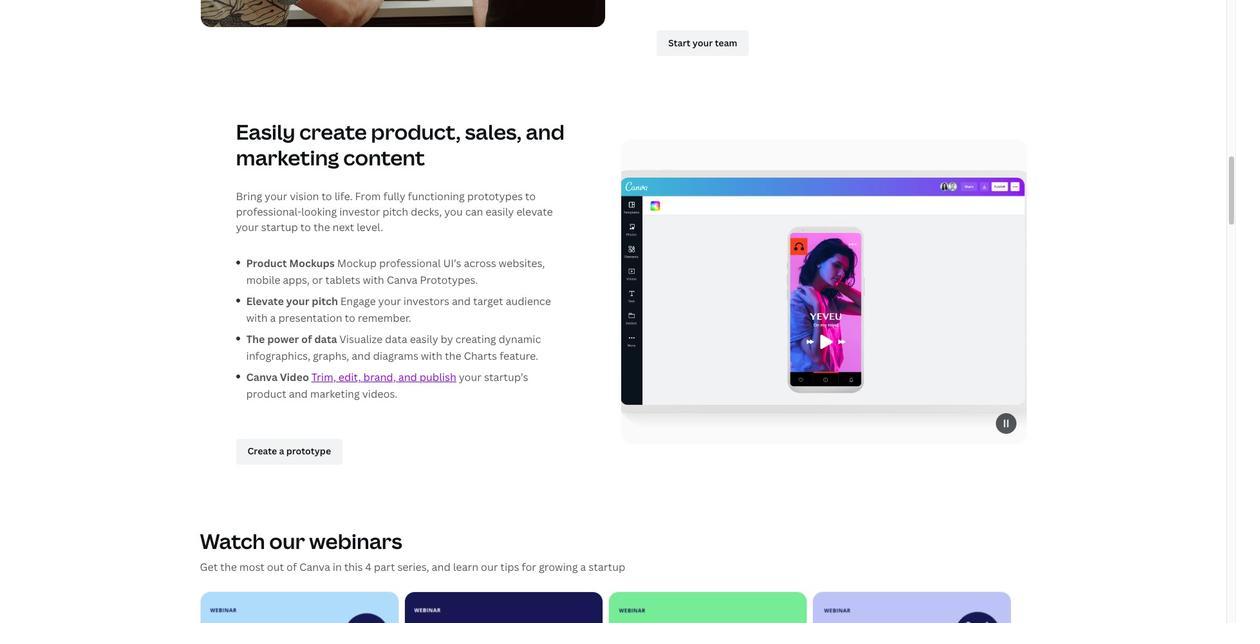 Task type: vqa. For each thing, say whether or not it's contained in the screenshot.
data
yes



Task type: describe. For each thing, give the bounding box(es) containing it.
feature.
[[500, 349, 538, 363]]

product
[[246, 256, 287, 270]]

tablets
[[325, 273, 360, 287]]

and inside watch our webinars get the most out of canva in this 4 part series, and learn our tips for growing a startup
[[432, 560, 451, 574]]

this
[[344, 560, 363, 574]]

in
[[333, 560, 342, 574]]

by
[[441, 332, 453, 347]]

professional-
[[236, 205, 301, 219]]

your for bring
[[265, 189, 287, 203]]

vision
[[290, 189, 319, 203]]

across
[[464, 256, 496, 270]]

investor
[[339, 205, 380, 219]]

of inside watch our webinars get the most out of canva in this 4 part series, and learn our tips for growing a startup
[[287, 560, 297, 574]]

ui's
[[443, 256, 461, 270]]

product mockups
[[246, 256, 335, 270]]

easily inside "visualize data easily by creating dynamic infographics, graphs, and diagrams with the charts feature."
[[410, 332, 438, 347]]

creating
[[456, 332, 496, 347]]

power
[[267, 332, 299, 347]]

to down looking
[[300, 220, 311, 234]]

easily inside bring your vision to life. from fully functioning prototypes to professional-looking investor pitch decks, you can easily elevate your startup to the next level.
[[486, 205, 514, 219]]

mobile
[[246, 273, 280, 287]]

mockup professional ui's across websites, mobile apps, or tablets with canva prototypes.
[[246, 256, 545, 287]]

can
[[465, 205, 483, 219]]

startup inside watch our webinars get the most out of canva in this 4 part series, and learn our tips for growing a startup
[[589, 560, 625, 574]]

websites,
[[499, 256, 545, 270]]

trim,
[[311, 371, 336, 385]]

your startup's product and marketing videos.
[[246, 371, 528, 401]]

tips
[[501, 560, 519, 574]]

0 vertical spatial our
[[269, 527, 305, 555]]

startup's
[[484, 371, 528, 385]]

learn
[[453, 560, 479, 574]]

0 vertical spatial of
[[301, 332, 312, 347]]

decks,
[[411, 205, 442, 219]]

brand,
[[364, 371, 396, 385]]

the inside bring your vision to life. from fully functioning prototypes to professional-looking investor pitch decks, you can easily elevate your startup to the next level.
[[313, 220, 330, 234]]

elevate your pitch
[[246, 294, 340, 308]]

easily
[[236, 118, 295, 145]]

and down diagrams
[[398, 371, 417, 385]]

trim, edit, brand, and publish link
[[311, 371, 456, 385]]

videos.
[[362, 387, 398, 401]]

and inside engage your investors and target audience with a presentation to remember.
[[452, 294, 471, 308]]

your for engage
[[378, 294, 401, 308]]

your for elevate
[[286, 294, 309, 308]]

the power of data
[[246, 332, 340, 347]]

sales,
[[465, 118, 522, 145]]

you
[[444, 205, 463, 219]]

1 vertical spatial our
[[481, 560, 498, 574]]

functioning
[[408, 189, 465, 203]]

a inside engage your investors and target audience with a presentation to remember.
[[270, 311, 276, 325]]

your inside your startup's product and marketing videos.
[[459, 371, 482, 385]]

elevate
[[516, 205, 553, 219]]

presentation
[[278, 311, 342, 325]]

the inside "visualize data easily by creating dynamic infographics, graphs, and diagrams with the charts feature."
[[445, 349, 461, 363]]

diagrams
[[373, 349, 419, 363]]

charts
[[464, 349, 497, 363]]

easily create product, sales, and marketing content
[[236, 118, 565, 171]]

canva inside watch our webinars get the most out of canva in this 4 part series, and learn our tips for growing a startup
[[299, 560, 330, 574]]

graphs,
[[313, 349, 349, 363]]

startup inside bring your vision to life. from fully functioning prototypes to professional-looking investor pitch decks, you can easily elevate your startup to the next level.
[[261, 220, 298, 234]]

next
[[333, 220, 354, 234]]

1 vertical spatial pitch
[[312, 294, 338, 308]]

the
[[246, 332, 265, 347]]

looking
[[301, 205, 337, 219]]

to up elevate
[[525, 189, 536, 203]]

bring
[[236, 189, 262, 203]]

prototypes
[[467, 189, 523, 203]]



Task type: locate. For each thing, give the bounding box(es) containing it.
pitch inside bring your vision to life. from fully functioning prototypes to professional-looking investor pitch decks, you can easily elevate your startup to the next level.
[[383, 205, 408, 219]]

1 horizontal spatial of
[[301, 332, 312, 347]]

data up graphs,
[[314, 332, 337, 347]]

create
[[299, 118, 367, 145]]

with down by
[[421, 349, 442, 363]]

1 horizontal spatial easily
[[486, 205, 514, 219]]

webinars
[[309, 527, 402, 555]]

1 vertical spatial the
[[445, 349, 461, 363]]

pitch
[[383, 205, 408, 219], [312, 294, 338, 308]]

the right get
[[220, 560, 237, 574]]

0 vertical spatial marketing
[[236, 144, 339, 171]]

dynamic
[[499, 332, 541, 347]]

easily left by
[[410, 332, 438, 347]]

of right out
[[287, 560, 297, 574]]

2 horizontal spatial the
[[445, 349, 461, 363]]

startup down professional-
[[261, 220, 298, 234]]

and down visualize
[[352, 349, 371, 363]]

0 horizontal spatial pitch
[[312, 294, 338, 308]]

0 horizontal spatial with
[[246, 311, 268, 325]]

engage your investors and target audience with a presentation to remember.
[[246, 294, 551, 325]]

level.
[[357, 220, 383, 234]]

1 vertical spatial startup
[[589, 560, 625, 574]]

watch
[[200, 527, 265, 555]]

1 horizontal spatial startup
[[589, 560, 625, 574]]

the down by
[[445, 349, 461, 363]]

canva up product
[[246, 371, 278, 385]]

for
[[522, 560, 536, 574]]

our left the tips
[[481, 560, 498, 574]]

marketing inside easily create product, sales, and marketing content
[[236, 144, 339, 171]]

1 vertical spatial canva
[[246, 371, 278, 385]]

0 horizontal spatial data
[[314, 332, 337, 347]]

our
[[269, 527, 305, 555], [481, 560, 498, 574]]

0 horizontal spatial canva
[[246, 371, 278, 385]]

content
[[343, 144, 425, 171]]

to down the engage
[[345, 311, 355, 325]]

marketing up 'vision'
[[236, 144, 339, 171]]

part
[[374, 560, 395, 574]]

0 vertical spatial easily
[[486, 205, 514, 219]]

1 vertical spatial a
[[580, 560, 586, 574]]

or
[[312, 273, 323, 287]]

marketing inside your startup's product and marketing videos.
[[310, 387, 360, 401]]

with inside engage your investors and target audience with a presentation to remember.
[[246, 311, 268, 325]]

our up out
[[269, 527, 305, 555]]

publish
[[420, 371, 456, 385]]

4
[[365, 560, 371, 574]]

2 vertical spatial with
[[421, 349, 442, 363]]

1 vertical spatial with
[[246, 311, 268, 325]]

with down mockup
[[363, 273, 384, 287]]

growing
[[539, 560, 578, 574]]

marketing down trim,
[[310, 387, 360, 401]]

and inside your startup's product and marketing videos.
[[289, 387, 308, 401]]

mockups
[[289, 256, 335, 270]]

2 data from the left
[[385, 332, 407, 347]]

0 horizontal spatial a
[[270, 311, 276, 325]]

1 horizontal spatial the
[[313, 220, 330, 234]]

video
[[280, 371, 309, 385]]

canva down "professional"
[[387, 273, 418, 287]]

and down video
[[289, 387, 308, 401]]

2 horizontal spatial canva
[[387, 273, 418, 287]]

of down presentation at the left
[[301, 332, 312, 347]]

1 horizontal spatial our
[[481, 560, 498, 574]]

your
[[265, 189, 287, 203], [236, 220, 259, 234], [286, 294, 309, 308], [378, 294, 401, 308], [459, 371, 482, 385]]

0 horizontal spatial our
[[269, 527, 305, 555]]

your down charts
[[459, 371, 482, 385]]

with
[[363, 273, 384, 287], [246, 311, 268, 325], [421, 349, 442, 363]]

startup right growing
[[589, 560, 625, 574]]

data inside "visualize data easily by creating dynamic infographics, graphs, and diagrams with the charts feature."
[[385, 332, 407, 347]]

data
[[314, 332, 337, 347], [385, 332, 407, 347]]

a right growing
[[580, 560, 586, 574]]

data up diagrams
[[385, 332, 407, 347]]

canva
[[387, 273, 418, 287], [246, 371, 278, 385], [299, 560, 330, 574]]

2 vertical spatial canva
[[299, 560, 330, 574]]

1 horizontal spatial pitch
[[383, 205, 408, 219]]

mockup
[[337, 256, 377, 270]]

bring your vision to life. from fully functioning prototypes to professional-looking investor pitch decks, you can easily elevate your startup to the next level.
[[236, 189, 553, 234]]

startup
[[261, 220, 298, 234], [589, 560, 625, 574]]

easily down prototypes
[[486, 205, 514, 219]]

remember.
[[358, 311, 411, 325]]

get
[[200, 560, 218, 574]]

life.
[[335, 189, 353, 203]]

series,
[[398, 560, 429, 574]]

0 vertical spatial with
[[363, 273, 384, 287]]

a inside watch our webinars get the most out of canva in this 4 part series, and learn our tips for growing a startup
[[580, 560, 586, 574]]

apps,
[[283, 273, 310, 287]]

0 horizontal spatial of
[[287, 560, 297, 574]]

fully
[[383, 189, 405, 203]]

1 horizontal spatial a
[[580, 560, 586, 574]]

visualize data easily by creating dynamic infographics, graphs, and diagrams with the charts feature.
[[246, 332, 541, 363]]

professional
[[379, 256, 441, 270]]

easily
[[486, 205, 514, 219], [410, 332, 438, 347]]

your up professional-
[[265, 189, 287, 203]]

with down elevate
[[246, 311, 268, 325]]

1 vertical spatial of
[[287, 560, 297, 574]]

your down professional-
[[236, 220, 259, 234]]

pitch up presentation at the left
[[312, 294, 338, 308]]

your up remember.
[[378, 294, 401, 308]]

1 horizontal spatial canva
[[299, 560, 330, 574]]

0 horizontal spatial easily
[[410, 332, 438, 347]]

1 horizontal spatial data
[[385, 332, 407, 347]]

0 vertical spatial the
[[313, 220, 330, 234]]

canva video trim, edit, brand, and publish
[[246, 371, 456, 385]]

most
[[239, 560, 265, 574]]

prototypes.
[[420, 273, 478, 287]]

2 vertical spatial the
[[220, 560, 237, 574]]

product,
[[371, 118, 461, 145]]

and inside easily create product, sales, and marketing content
[[526, 118, 565, 145]]

from
[[355, 189, 381, 203]]

out
[[267, 560, 284, 574]]

elevate
[[246, 294, 284, 308]]

edit,
[[339, 371, 361, 385]]

0 vertical spatial a
[[270, 311, 276, 325]]

canva inside mockup professional ui's across websites, mobile apps, or tablets with canva prototypes.
[[387, 273, 418, 287]]

0 horizontal spatial the
[[220, 560, 237, 574]]

1 vertical spatial easily
[[410, 332, 438, 347]]

and left learn
[[432, 560, 451, 574]]

1 data from the left
[[314, 332, 337, 347]]

the inside watch our webinars get the most out of canva in this 4 part series, and learn our tips for growing a startup
[[220, 560, 237, 574]]

pitch down fully in the left of the page
[[383, 205, 408, 219]]

and
[[526, 118, 565, 145], [452, 294, 471, 308], [352, 349, 371, 363], [398, 371, 417, 385], [289, 387, 308, 401], [432, 560, 451, 574]]

the
[[313, 220, 330, 234], [445, 349, 461, 363], [220, 560, 237, 574]]

infographics,
[[246, 349, 310, 363]]

to left the life. at left
[[322, 189, 332, 203]]

and down the prototypes.
[[452, 294, 471, 308]]

target
[[473, 294, 503, 308]]

visualize
[[340, 332, 383, 347]]

0 vertical spatial pitch
[[383, 205, 408, 219]]

watch our webinars get the most out of canva in this 4 part series, and learn our tips for growing a startup
[[200, 527, 625, 574]]

marketing
[[236, 144, 339, 171], [310, 387, 360, 401]]

with inside "visualize data easily by creating dynamic infographics, graphs, and diagrams with the charts feature."
[[421, 349, 442, 363]]

of
[[301, 332, 312, 347], [287, 560, 297, 574]]

with inside mockup professional ui's across websites, mobile apps, or tablets with canva prototypes.
[[363, 273, 384, 287]]

0 vertical spatial canva
[[387, 273, 418, 287]]

2 horizontal spatial with
[[421, 349, 442, 363]]

audience
[[506, 294, 551, 308]]

a down elevate
[[270, 311, 276, 325]]

your up presentation at the left
[[286, 294, 309, 308]]

to
[[322, 189, 332, 203], [525, 189, 536, 203], [300, 220, 311, 234], [345, 311, 355, 325]]

your inside engage your investors and target audience with a presentation to remember.
[[378, 294, 401, 308]]

to inside engage your investors and target audience with a presentation to remember.
[[345, 311, 355, 325]]

a
[[270, 311, 276, 325], [580, 560, 586, 574]]

0 horizontal spatial startup
[[261, 220, 298, 234]]

canva left in
[[299, 560, 330, 574]]

0 vertical spatial startup
[[261, 220, 298, 234]]

1 horizontal spatial with
[[363, 273, 384, 287]]

the down looking
[[313, 220, 330, 234]]

product
[[246, 387, 286, 401]]

investors
[[404, 294, 449, 308]]

and right sales,
[[526, 118, 565, 145]]

1 vertical spatial marketing
[[310, 387, 360, 401]]

engage
[[340, 294, 376, 308]]

and inside "visualize data easily by creating dynamic infographics, graphs, and diagrams with the charts feature."
[[352, 349, 371, 363]]



